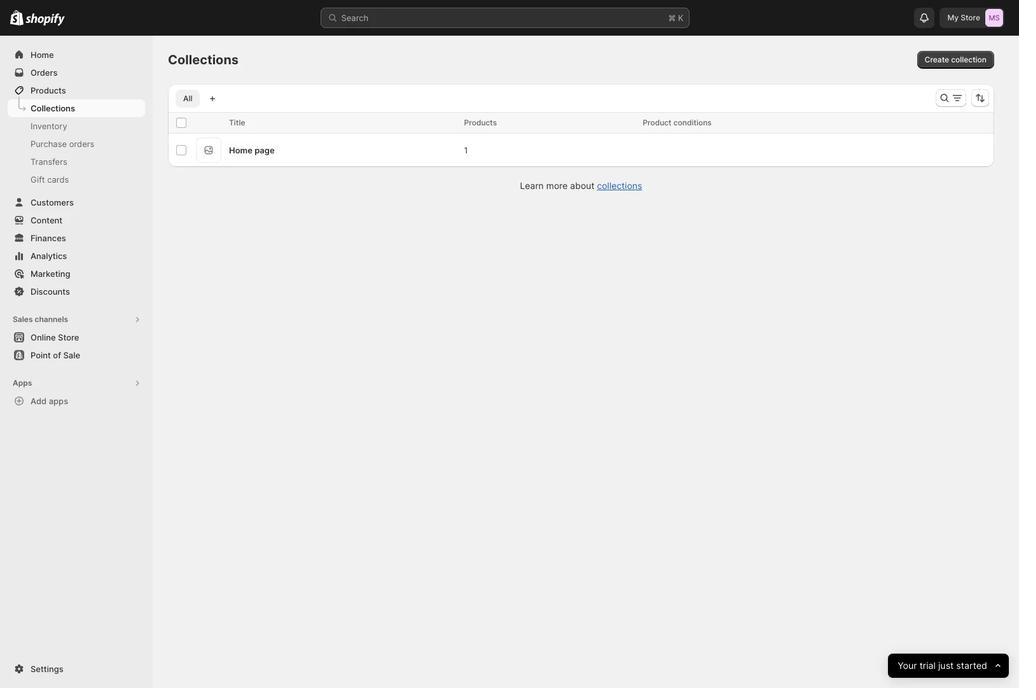 Task type: describe. For each thing, give the bounding box(es) containing it.
of
[[53, 350, 61, 360]]

⌘ k
[[669, 13, 684, 23]]

customers
[[31, 197, 74, 208]]

orders link
[[8, 64, 145, 81]]

started
[[957, 660, 988, 671]]

marketing link
[[8, 265, 145, 283]]

about
[[571, 180, 595, 191]]

your
[[898, 660, 918, 671]]

home link
[[8, 46, 145, 64]]

inventory
[[31, 121, 67, 131]]

discounts
[[31, 286, 70, 297]]

create
[[925, 55, 950, 64]]

sale
[[63, 350, 80, 360]]

add apps
[[31, 396, 68, 406]]

apps button
[[8, 374, 145, 392]]

point of sale button
[[0, 346, 153, 364]]

collections
[[597, 180, 643, 191]]

collections link
[[597, 180, 643, 191]]

home page
[[229, 145, 275, 155]]

point of sale
[[31, 350, 80, 360]]

apps
[[13, 378, 32, 388]]

settings link
[[8, 660, 145, 678]]

create collection link
[[918, 51, 995, 69]]

sales
[[13, 314, 33, 324]]

store for my store
[[961, 13, 981, 22]]

customers link
[[8, 194, 145, 211]]

all
[[183, 94, 192, 103]]

my store image
[[986, 9, 1004, 27]]

content
[[31, 215, 62, 225]]

search
[[341, 13, 369, 23]]

home for home
[[31, 50, 54, 60]]

online
[[31, 332, 56, 342]]

online store link
[[8, 328, 145, 346]]

transfers
[[31, 157, 67, 167]]

cards
[[47, 174, 69, 185]]

home for home page
[[229, 145, 253, 155]]

gift cards
[[31, 174, 69, 185]]

learn more about collections
[[520, 180, 643, 191]]

add
[[31, 396, 47, 406]]

collection
[[952, 55, 987, 64]]

finances
[[31, 233, 66, 243]]

title button
[[229, 116, 258, 129]]



Task type: vqa. For each thing, say whether or not it's contained in the screenshot.
leftmost Store
yes



Task type: locate. For each thing, give the bounding box(es) containing it.
my
[[948, 13, 959, 22]]

your trial just started button
[[888, 654, 1010, 678]]

products
[[31, 85, 66, 95], [464, 118, 497, 127]]

my store
[[948, 13, 981, 22]]

point of sale link
[[8, 346, 145, 364]]

0 horizontal spatial products
[[31, 85, 66, 95]]

1 vertical spatial collections
[[31, 103, 75, 113]]

1 horizontal spatial products
[[464, 118, 497, 127]]

analytics
[[31, 251, 67, 261]]

collections
[[168, 52, 239, 67], [31, 103, 75, 113]]

0 horizontal spatial collections
[[31, 103, 75, 113]]

1 vertical spatial store
[[58, 332, 79, 342]]

1 horizontal spatial home
[[229, 145, 253, 155]]

settings
[[31, 664, 63, 674]]

1 vertical spatial products
[[464, 118, 497, 127]]

0 horizontal spatial store
[[58, 332, 79, 342]]

orders
[[69, 139, 94, 149]]

transfers link
[[8, 153, 145, 171]]

⌘
[[669, 13, 676, 23]]

point
[[31, 350, 51, 360]]

sales channels
[[13, 314, 68, 324]]

1
[[464, 145, 468, 155]]

store inside online store link
[[58, 332, 79, 342]]

your trial just started
[[898, 660, 988, 671]]

products link
[[8, 81, 145, 99]]

store up "sale"
[[58, 332, 79, 342]]

collections up all
[[168, 52, 239, 67]]

trial
[[920, 660, 936, 671]]

title
[[229, 118, 245, 127]]

page
[[255, 145, 275, 155]]

1 horizontal spatial store
[[961, 13, 981, 22]]

0 vertical spatial collections
[[168, 52, 239, 67]]

create collection
[[925, 55, 987, 64]]

store
[[961, 13, 981, 22], [58, 332, 79, 342]]

0 vertical spatial home
[[31, 50, 54, 60]]

shopify image
[[26, 13, 65, 26]]

gift cards link
[[8, 171, 145, 188]]

store for online store
[[58, 332, 79, 342]]

apps
[[49, 396, 68, 406]]

online store button
[[0, 328, 153, 346]]

analytics link
[[8, 247, 145, 265]]

k
[[679, 13, 684, 23]]

finances link
[[8, 229, 145, 247]]

1 vertical spatial home
[[229, 145, 253, 155]]

store right "my"
[[961, 13, 981, 22]]

products down orders
[[31, 85, 66, 95]]

conditions
[[674, 118, 712, 127]]

orders
[[31, 67, 58, 78]]

collections link
[[8, 99, 145, 117]]

home
[[31, 50, 54, 60], [229, 145, 253, 155]]

0 horizontal spatial home
[[31, 50, 54, 60]]

purchase orders
[[31, 139, 94, 149]]

home left page
[[229, 145, 253, 155]]

online store
[[31, 332, 79, 342]]

channels
[[35, 314, 68, 324]]

products up the 1
[[464, 118, 497, 127]]

discounts link
[[8, 283, 145, 300]]

0 vertical spatial products
[[31, 85, 66, 95]]

product
[[643, 118, 672, 127]]

home page link
[[229, 145, 275, 155]]

all button
[[176, 90, 200, 108]]

1 horizontal spatial collections
[[168, 52, 239, 67]]

purchase
[[31, 139, 67, 149]]

just
[[939, 660, 954, 671]]

marketing
[[31, 269, 70, 279]]

inventory link
[[8, 117, 145, 135]]

more
[[547, 180, 568, 191]]

learn
[[520, 180, 544, 191]]

home up orders
[[31, 50, 54, 60]]

collections up inventory
[[31, 103, 75, 113]]

shopify image
[[10, 10, 24, 25]]

gift
[[31, 174, 45, 185]]

content link
[[8, 211, 145, 229]]

0 vertical spatial store
[[961, 13, 981, 22]]

product conditions
[[643, 118, 712, 127]]

add apps button
[[8, 392, 145, 410]]

sales channels button
[[8, 311, 145, 328]]

purchase orders link
[[8, 135, 145, 153]]



